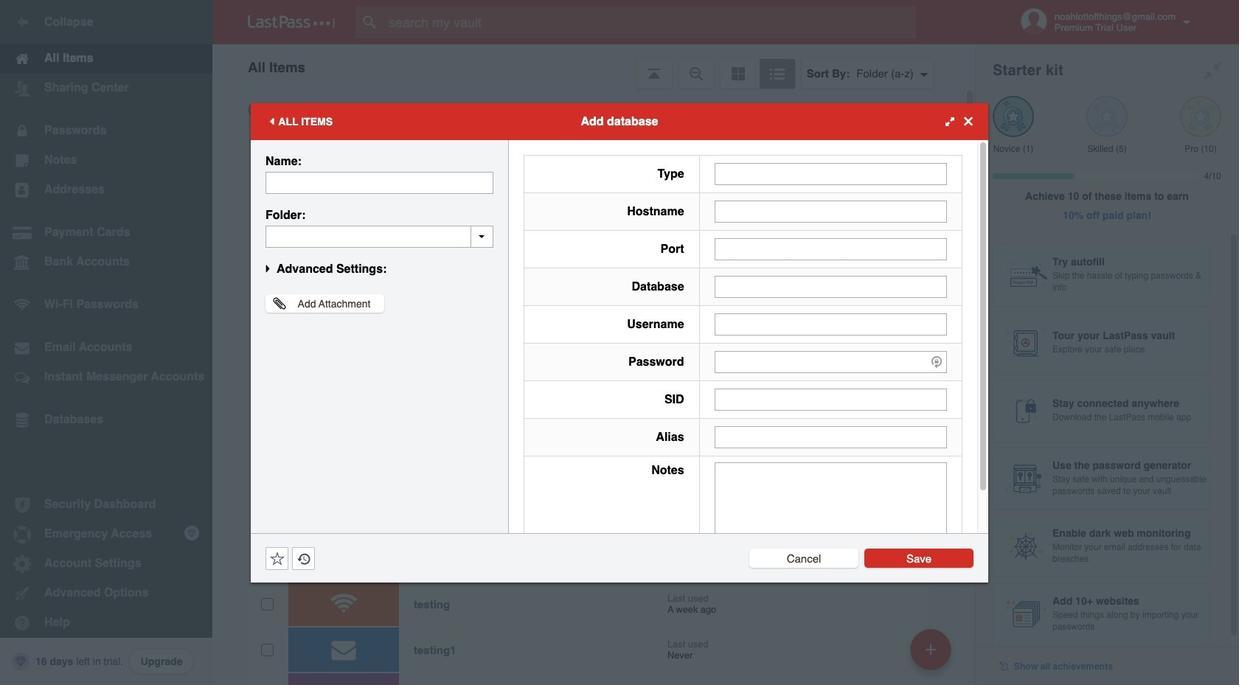 Task type: describe. For each thing, give the bounding box(es) containing it.
new item navigation
[[905, 625, 961, 685]]

new item image
[[926, 645, 936, 655]]

vault options navigation
[[213, 44, 975, 89]]

lastpass image
[[248, 15, 335, 29]]



Task type: vqa. For each thing, say whether or not it's contained in the screenshot.
new item 'element'
no



Task type: locate. For each thing, give the bounding box(es) containing it.
Search search field
[[356, 6, 945, 38]]

search my vault text field
[[356, 6, 945, 38]]

dialog
[[251, 103, 989, 583]]

None text field
[[715, 163, 947, 185], [266, 172, 494, 194], [715, 276, 947, 298], [715, 313, 947, 335], [715, 163, 947, 185], [266, 172, 494, 194], [715, 276, 947, 298], [715, 313, 947, 335]]

main navigation navigation
[[0, 0, 213, 685]]

None text field
[[715, 200, 947, 222], [266, 225, 494, 248], [715, 238, 947, 260], [715, 388, 947, 411], [715, 426, 947, 448], [715, 462, 947, 554], [715, 200, 947, 222], [266, 225, 494, 248], [715, 238, 947, 260], [715, 388, 947, 411], [715, 426, 947, 448], [715, 462, 947, 554]]

None password field
[[715, 351, 947, 373]]



